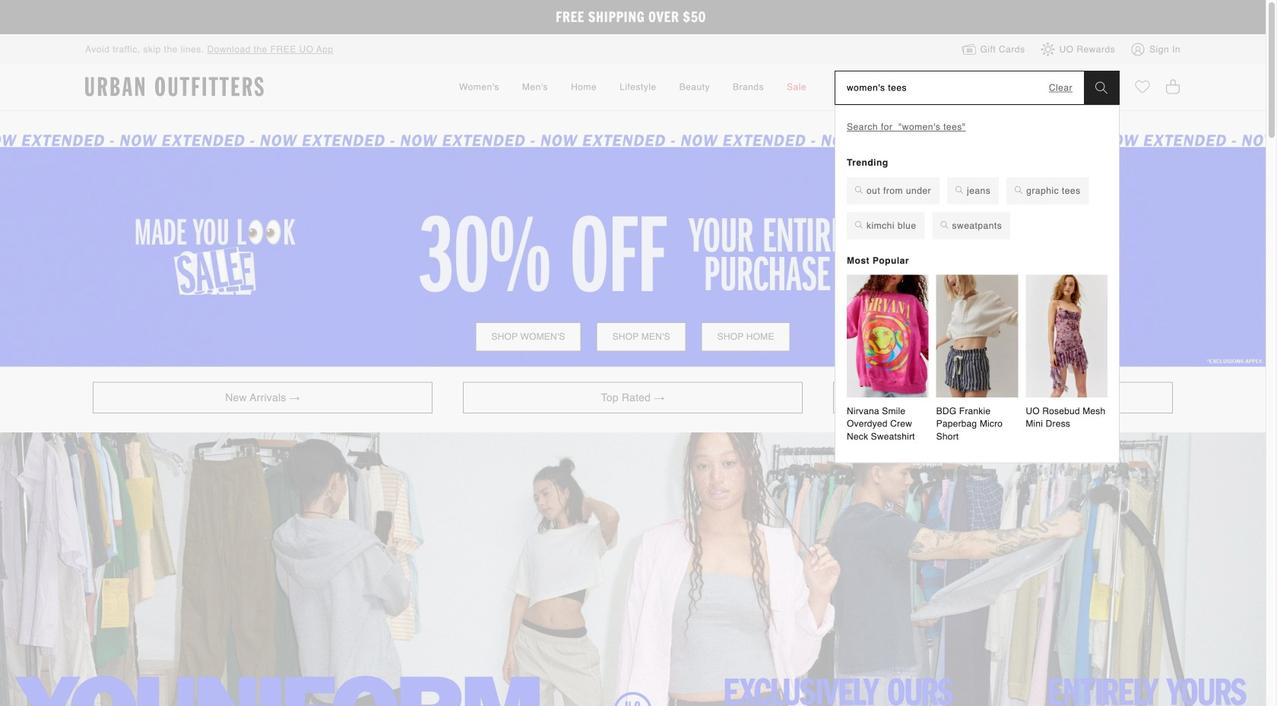 Task type: describe. For each thing, give the bounding box(es) containing it.
shop youniform image
[[0, 433, 1266, 706]]

Search text field
[[835, 72, 1049, 104]]

main navigation element
[[322, 65, 943, 110]]

nirvana smile overdyed crew neck sweatshirt image
[[847, 275, 929, 398]]

uo rosebud mesh mini dress image
[[1026, 275, 1108, 398]]

bdg frankie paperbag micro short image
[[936, 275, 1018, 398]]

my shopping bag image
[[1165, 78, 1181, 95]]

trending group
[[847, 177, 1108, 247]]

urban outfitters image
[[85, 77, 264, 97]]



Task type: locate. For each thing, give the bounding box(es) containing it.
favorites image
[[1135, 78, 1150, 95]]

april fools image
[[0, 134, 1266, 147], [0, 147, 1266, 367]]

search image
[[1095, 82, 1108, 94]]

1 april fools image from the top
[[0, 134, 1266, 147]]

2 april fools image from the top
[[0, 147, 1266, 367]]

None search field
[[835, 72, 1084, 104]]

group
[[847, 275, 1108, 447]]



Task type: vqa. For each thing, say whether or not it's contained in the screenshot.
the shop youniform image
yes



